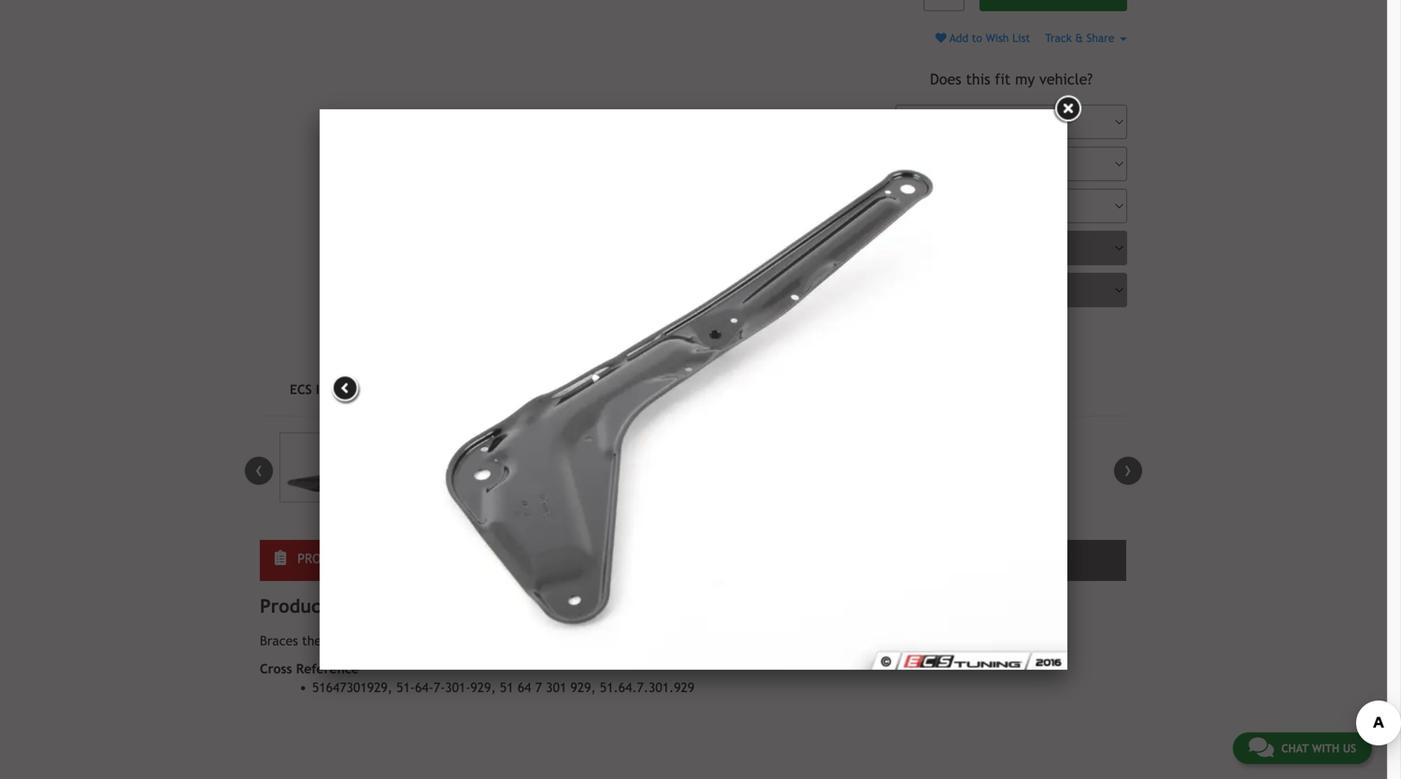 Task type: vqa. For each thing, say whether or not it's contained in the screenshot.
2
no



Task type: describe. For each thing, give the bounding box(es) containing it.
area
[[358, 634, 384, 649]]

us
[[1343, 742, 1356, 755]]

shock
[[466, 634, 499, 649]]

1 vertical spatial product details
[[260, 595, 393, 617]]

add to wish list
[[947, 31, 1030, 45]]

does
[[930, 70, 962, 88]]

cars
[[659, 551, 688, 566]]

0 vertical spatial details
[[357, 551, 402, 566]]

fit
[[995, 70, 1011, 88]]

replacement
[[942, 553, 1026, 568]]

51
[[500, 680, 514, 695]]

vehicle?
[[1039, 70, 1093, 88]]

1 vertical spatial product
[[260, 595, 328, 617]]

lifetime replacement
[[887, 553, 1026, 568]]

1 the from the left
[[302, 634, 322, 649]]

64
[[518, 680, 531, 695]]

add to wish list link
[[935, 31, 1030, 45]]

images
[[316, 382, 357, 397]]

does this fit my vehicle?
[[930, 70, 1093, 88]]

core
[[566, 634, 592, 649]]

ecs
[[290, 382, 312, 397]]

with
[[1312, 742, 1340, 755]]

cross
[[260, 662, 292, 677]]

my
[[1015, 70, 1035, 88]]

between
[[388, 634, 439, 649]]

cross reference 51647301929, 51-64-7-301-929, 51 64 7 301 929, 51.64.7.301.929
[[260, 662, 695, 695]]

braces the open area between the shock tower and core support
[[260, 634, 644, 649]]

lifetime
[[887, 553, 938, 568]]

1 vertical spatial details
[[334, 595, 393, 617]]

support
[[596, 634, 640, 649]]



Task type: locate. For each thing, give the bounding box(es) containing it.
ecs images link
[[260, 371, 387, 408]]

1 929, from the left
[[471, 680, 496, 695]]

64-
[[415, 680, 434, 695]]

product
[[297, 551, 353, 566], [260, 595, 328, 617]]

product details
[[297, 551, 402, 566], [260, 595, 393, 617]]

open
[[325, 634, 354, 649]]

301-
[[445, 680, 471, 695]]

0 vertical spatial product
[[297, 551, 353, 566]]

details
[[357, 551, 402, 566], [334, 595, 393, 617]]

chat with us link
[[1233, 733, 1372, 765]]

2 es#2727930 - 51647301929 - front brace - left - braces the open area between the shock tower and core support - genuine bmw - bmw image from the left
[[379, 433, 471, 503]]

929,
[[471, 680, 496, 695], [571, 680, 596, 695]]

0 vertical spatial product details
[[297, 551, 402, 566]]

None text field
[[924, 0, 965, 11]]

es#2727930 - 51647301929 - front brace - left - braces the open area between the shock tower and core support - genuine bmw - bmw image
[[279, 433, 372, 503], [379, 433, 471, 503], [478, 433, 571, 503]]

7-
[[434, 680, 445, 695]]

fits these cars
[[590, 551, 688, 566]]

929, left 51
[[471, 680, 496, 695]]

1 horizontal spatial the
[[443, 634, 462, 649]]

braces
[[260, 634, 298, 649]]

2 horizontal spatial es#2727930 - 51647301929 - front brace - left - braces the open area between the shock tower and core support - genuine bmw - bmw image
[[478, 433, 571, 503]]

tower
[[503, 634, 537, 649]]

the
[[302, 634, 322, 649], [443, 634, 462, 649]]

chat with us
[[1281, 742, 1356, 755]]

product up open
[[297, 551, 353, 566]]

7
[[535, 680, 542, 695]]

to
[[972, 31, 982, 45]]

and
[[541, 634, 562, 649]]

the left shock
[[443, 634, 462, 649]]

reference
[[296, 662, 359, 677]]

929, right 301 on the bottom left of the page
[[571, 680, 596, 695]]

51-
[[396, 680, 415, 695]]

1 horizontal spatial 929,
[[571, 680, 596, 695]]

ecs images
[[290, 382, 357, 397]]

product up braces
[[260, 595, 328, 617]]

0 horizontal spatial 929,
[[471, 680, 496, 695]]

wish
[[986, 31, 1009, 45]]

fits
[[590, 551, 615, 566]]

the left open
[[302, 634, 322, 649]]

1 horizontal spatial es#2727930 - 51647301929 - front brace - left - braces the open area between the shock tower and core support - genuine bmw - bmw image
[[379, 433, 471, 503]]

heart image
[[935, 32, 947, 44]]

2 the from the left
[[443, 634, 462, 649]]

these
[[619, 551, 655, 566]]

1 es#2727930 - 51647301929 - front brace - left - braces the open area between the shock tower and core support - genuine bmw - bmw image from the left
[[279, 433, 372, 503]]

2 929, from the left
[[571, 680, 596, 695]]

product details link
[[260, 540, 548, 581]]

chat
[[1281, 742, 1309, 755]]

fits these cars link
[[549, 540, 837, 581]]

0 horizontal spatial es#2727930 - 51647301929 - front brace - left - braces the open area between the shock tower and core support - genuine bmw - bmw image
[[279, 433, 372, 503]]

list
[[1012, 31, 1030, 45]]

301
[[546, 680, 567, 695]]

add
[[950, 31, 969, 45]]

lifetime replacement link
[[838, 540, 1126, 581]]

this
[[966, 70, 990, 88]]

51647301929,
[[312, 680, 393, 695]]

0 horizontal spatial the
[[302, 634, 322, 649]]

3 es#2727930 - 51647301929 - front brace - left - braces the open area between the shock tower and core support - genuine bmw - bmw image from the left
[[478, 433, 571, 503]]

51.64.7.301.929
[[600, 680, 695, 695]]



